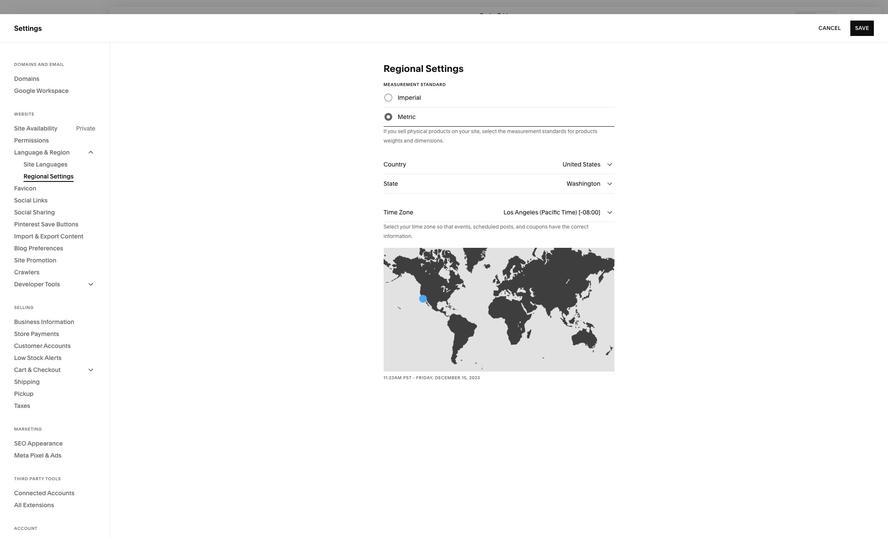 Task type: locate. For each thing, give the bounding box(es) containing it.
selling up business
[[14, 306, 34, 310]]

cart & checkout
[[14, 366, 61, 374]]

selling down domains and email
[[14, 69, 36, 77]]

0 vertical spatial social
[[14, 197, 31, 204]]

1 horizontal spatial your
[[459, 128, 470, 135]]

0 vertical spatial regional settings
[[384, 63, 464, 75]]

and right posts,
[[516, 224, 526, 230]]

meta
[[14, 452, 29, 460]]

connected accounts link
[[14, 488, 96, 500]]

regional settings
[[384, 63, 464, 75], [24, 173, 74, 180]]

domains up google
[[14, 75, 39, 83]]

seo appearance link
[[14, 438, 96, 450]]

11:23am
[[384, 376, 402, 380]]

2 vertical spatial and
[[516, 224, 526, 230]]

physical
[[408, 128, 428, 135]]

products up dimensions.
[[429, 128, 451, 135]]

website up site availability
[[14, 112, 34, 117]]

and left the email
[[38, 62, 48, 67]]

1 vertical spatial the
[[562, 224, 570, 230]]

the right select
[[498, 128, 506, 135]]

the
[[498, 128, 506, 135], [562, 224, 570, 230]]

1 products from the left
[[429, 128, 451, 135]]

0 vertical spatial website
[[14, 53, 41, 62]]

regional up measurement on the top
[[384, 63, 424, 75]]

select
[[482, 128, 497, 135]]

analytics link
[[14, 114, 95, 125]]

1 vertical spatial site
[[24, 161, 34, 168]]

pickup
[[14, 390, 34, 398]]

your up information.
[[400, 224, 411, 230]]

domains
[[14, 62, 37, 67], [14, 75, 39, 83]]

and inside select your time zone so that events, scheduled posts, and coupons have the correct information.
[[516, 224, 526, 230]]

1 horizontal spatial and
[[404, 138, 413, 144]]

& right the cart
[[28, 366, 32, 374]]

and inside if you sell physical products on your site, select the measurement standards for products weights and dimensions.
[[404, 138, 413, 144]]

so
[[437, 224, 443, 230]]

domains up domains google workspace
[[14, 62, 37, 67]]

1 horizontal spatial the
[[562, 224, 570, 230]]

0 horizontal spatial products
[[429, 128, 451, 135]]

business
[[14, 318, 40, 326]]

links
[[33, 197, 48, 204]]

posts,
[[500, 224, 515, 230]]

2 selling from the top
[[14, 306, 34, 310]]

language & region button
[[14, 147, 96, 159]]

site down analytics
[[14, 125, 25, 132]]

workspace
[[37, 87, 69, 95]]

domains inside domains google workspace
[[14, 75, 39, 83]]

private
[[76, 125, 96, 132]]

site for site availability
[[14, 125, 25, 132]]

appearance
[[27, 440, 63, 448]]

country
[[384, 161, 406, 168]]

1 vertical spatial marketing
[[14, 427, 42, 432]]

cancel button
[[819, 20, 842, 36]]

accounts inside connected accounts all extensions
[[47, 490, 74, 497]]

customer
[[14, 342, 42, 350]]

save inside "favicon social links social sharing pinterest save buttons import & export content blog preferences site promotion crawlers"
[[41, 221, 55, 228]]

2 domains from the top
[[14, 75, 39, 83]]

1 horizontal spatial products
[[576, 128, 598, 135]]

the right have
[[562, 224, 570, 230]]

december
[[435, 376, 461, 380]]

jacob simon simonjacob477@gmail.com
[[34, 486, 100, 499]]

site down language
[[24, 161, 34, 168]]

measurement
[[507, 128, 541, 135]]

settings
[[14, 24, 42, 32], [426, 63, 464, 75], [50, 173, 74, 180], [14, 442, 41, 451]]

asset library link
[[14, 427, 95, 437]]

& left export
[[35, 233, 39, 240]]

promotion
[[26, 257, 56, 264]]

accounts up low stock alerts link
[[44, 342, 71, 350]]

your inside select your time zone so that events, scheduled posts, and coupons have the correct information.
[[400, 224, 411, 230]]

save right the cancel
[[856, 25, 870, 31]]

1 marketing from the top
[[14, 84, 47, 93]]

& up site languages
[[44, 149, 48, 156]]

and down sell
[[404, 138, 413, 144]]

& inside "favicon social links social sharing pinterest save buttons import & export content blog preferences site promotion crawlers"
[[35, 233, 39, 240]]

tools inside dropdown button
[[45, 281, 60, 288]]

pickup link
[[14, 388, 96, 400]]

import & export content link
[[14, 231, 96, 243]]

site for site languages
[[24, 161, 34, 168]]

0 vertical spatial your
[[459, 128, 470, 135]]

settings inside 'link'
[[14, 442, 41, 451]]

(pacific
[[540, 209, 561, 216]]

2 vertical spatial site
[[14, 257, 25, 264]]

1 vertical spatial domains
[[14, 75, 39, 83]]

developer
[[14, 281, 44, 288]]

0 vertical spatial accounts
[[44, 342, 71, 350]]

website up domains and email
[[14, 53, 41, 62]]

google workspace link
[[14, 85, 96, 97]]

import
[[14, 233, 33, 240]]

products right for
[[576, 128, 598, 135]]

information
[[41, 318, 74, 326]]

the inside select your time zone so that events, scheduled posts, and coupons have the correct information.
[[562, 224, 570, 230]]

& inside dropdown button
[[28, 366, 32, 374]]

site availability
[[14, 125, 57, 132]]

1 vertical spatial regional settings
[[24, 173, 74, 180]]

world map image
[[384, 248, 615, 372]]

your right on
[[459, 128, 470, 135]]

0 vertical spatial selling
[[14, 69, 36, 77]]

& left ads
[[45, 452, 49, 460]]

social down favicon
[[14, 197, 31, 204]]

language & region
[[14, 149, 70, 156]]

1 vertical spatial save
[[41, 221, 55, 228]]

you
[[388, 128, 397, 135]]

time
[[384, 209, 398, 216]]

permissions
[[14, 137, 49, 144]]

& inside dropdown button
[[44, 149, 48, 156]]

0 horizontal spatial save
[[41, 221, 55, 228]]

buttons
[[56, 221, 79, 228]]

shipping
[[14, 378, 40, 386]]

site
[[14, 125, 25, 132], [24, 161, 34, 168], [14, 257, 25, 264]]

0 vertical spatial save
[[856, 25, 870, 31]]

save up export
[[41, 221, 55, 228]]

selling
[[14, 69, 36, 77], [14, 306, 34, 310]]

cart
[[14, 366, 26, 374]]

domains and email
[[14, 62, 64, 67]]

tools down crawlers link
[[45, 281, 60, 288]]

your inside if you sell physical products on your site, select the measurement standards for products weights and dimensions.
[[459, 128, 470, 135]]

washington
[[567, 180, 601, 188]]

regional down site languages
[[24, 173, 49, 180]]

store payments link
[[14, 328, 96, 340]]

shipping pickup taxes
[[14, 378, 40, 410]]

15,
[[462, 376, 468, 380]]

and
[[38, 62, 48, 67], [404, 138, 413, 144], [516, 224, 526, 230]]

favicon link
[[14, 183, 96, 195]]

scheduling
[[36, 130, 73, 139]]

settings up meta
[[14, 442, 41, 451]]

business information link
[[14, 316, 96, 328]]

accounts up "all extensions" link
[[47, 490, 74, 497]]

0 horizontal spatial your
[[400, 224, 411, 230]]

crawlers
[[14, 269, 39, 276]]

asset
[[14, 427, 33, 436]]

1 vertical spatial accounts
[[47, 490, 74, 497]]

third
[[14, 477, 28, 482]]

time zone
[[384, 209, 414, 216]]

regional settings down site languages
[[24, 173, 74, 180]]

regional
[[384, 63, 424, 75], [24, 173, 49, 180]]

0 vertical spatial regional
[[384, 63, 424, 75]]

0 vertical spatial marketing
[[14, 84, 47, 93]]

site down 'blog'
[[14, 257, 25, 264]]

social up pinterest
[[14, 209, 31, 216]]

angeles
[[515, 209, 539, 216]]

regional settings up "measurement standard"
[[384, 63, 464, 75]]

1 vertical spatial and
[[404, 138, 413, 144]]

1 horizontal spatial save
[[856, 25, 870, 31]]

0 vertical spatial site
[[14, 125, 25, 132]]

extensions
[[23, 502, 54, 509]]

correct
[[571, 224, 589, 230]]

site inside "favicon social links social sharing pinterest save buttons import & export content blog preferences site promotion crawlers"
[[14, 257, 25, 264]]

domains for and
[[14, 62, 37, 67]]

2 horizontal spatial and
[[516, 224, 526, 230]]

1 domains from the top
[[14, 62, 37, 67]]

site,
[[471, 128, 481, 135]]

scheduled
[[473, 224, 499, 230]]

1 vertical spatial website
[[14, 112, 34, 117]]

store
[[14, 330, 29, 338]]

0 horizontal spatial and
[[38, 62, 48, 67]]

0 vertical spatial the
[[498, 128, 506, 135]]

0 horizontal spatial the
[[498, 128, 506, 135]]

0 vertical spatial domains
[[14, 62, 37, 67]]

1 horizontal spatial regional settings
[[384, 63, 464, 75]]

1 vertical spatial regional
[[24, 173, 49, 180]]

settings link
[[14, 442, 95, 452]]

table
[[498, 12, 511, 18]]

1 vertical spatial selling
[[14, 306, 34, 310]]

1 vertical spatial your
[[400, 224, 411, 230]]

domains link
[[14, 73, 96, 85]]

2 website from the top
[[14, 112, 34, 117]]

tools up simon
[[45, 477, 61, 482]]

&
[[44, 149, 48, 156], [35, 233, 39, 240], [28, 366, 32, 374], [45, 452, 49, 460]]

0 vertical spatial tools
[[45, 281, 60, 288]]

None field
[[384, 155, 615, 174], [384, 174, 615, 193], [384, 203, 615, 222], [384, 155, 615, 174], [384, 174, 615, 193], [384, 203, 615, 222]]

1 vertical spatial social
[[14, 209, 31, 216]]

on
[[452, 128, 458, 135]]

website
[[14, 53, 41, 62], [14, 112, 34, 117]]

social links link
[[14, 195, 96, 207]]

sell
[[398, 128, 406, 135]]



Task type: describe. For each thing, give the bounding box(es) containing it.
standards
[[543, 128, 567, 135]]

third party tools
[[14, 477, 61, 482]]

select
[[384, 224, 399, 230]]

zone
[[399, 209, 414, 216]]

website link
[[14, 53, 95, 63]]

for
[[568, 128, 575, 135]]

language
[[14, 149, 43, 156]]

pinterest
[[14, 221, 40, 228]]

book a table
[[480, 12, 511, 18]]

sharing
[[33, 209, 55, 216]]

export
[[40, 233, 59, 240]]

that
[[444, 224, 454, 230]]

book
[[480, 12, 493, 18]]

connected
[[14, 490, 46, 497]]

asset library
[[14, 427, 57, 436]]

acuity
[[14, 130, 35, 139]]

events,
[[455, 224, 472, 230]]

2 social from the top
[[14, 209, 31, 216]]

all extensions link
[[14, 500, 96, 512]]

pst
[[404, 376, 412, 380]]

site promotion link
[[14, 255, 96, 267]]

save inside button
[[856, 25, 870, 31]]

ads
[[50, 452, 62, 460]]

shipping link
[[14, 376, 96, 388]]

settings up standard
[[426, 63, 464, 75]]

08:00]
[[583, 209, 601, 216]]

measurement
[[384, 82, 420, 87]]

0 vertical spatial and
[[38, 62, 48, 67]]

zone
[[424, 224, 436, 230]]

1 vertical spatial tools
[[45, 477, 61, 482]]

coupons
[[527, 224, 548, 230]]

1 selling from the top
[[14, 69, 36, 77]]

the inside if you sell physical products on your site, select the measurement standards for products weights and dimensions.
[[498, 128, 506, 135]]

measurement standard
[[384, 82, 446, 87]]

1 social from the top
[[14, 197, 31, 204]]

taxes
[[14, 402, 30, 410]]

blog preferences link
[[14, 243, 96, 255]]

los
[[504, 209, 514, 216]]

google
[[14, 87, 35, 95]]

regional settings link
[[24, 171, 96, 183]]

blog
[[14, 245, 27, 252]]

1 horizontal spatial regional
[[384, 63, 424, 75]]

if
[[384, 128, 387, 135]]

settings down site languages link at the left top
[[50, 173, 74, 180]]

2 marketing from the top
[[14, 427, 42, 432]]

have
[[549, 224, 561, 230]]

united states
[[563, 161, 601, 168]]

analytics
[[14, 115, 44, 123]]

cart & checkout link
[[14, 364, 96, 376]]

metric
[[398, 113, 416, 121]]

domains for google
[[14, 75, 39, 83]]

jacob
[[34, 486, 49, 492]]

site languages link
[[24, 159, 96, 171]]

settings up domains and email
[[14, 24, 42, 32]]

simon
[[50, 486, 66, 492]]

0 horizontal spatial regional settings
[[24, 173, 74, 180]]

library
[[34, 427, 57, 436]]

time)
[[562, 209, 578, 216]]

dimensions.
[[415, 138, 444, 144]]

meta pixel & ads link
[[14, 450, 96, 462]]

simonjacob477@gmail.com
[[34, 493, 100, 499]]

crawlers link
[[14, 267, 96, 279]]

account
[[14, 527, 38, 531]]

states
[[583, 161, 601, 168]]

help
[[14, 458, 29, 466]]

customer accounts link
[[14, 340, 96, 352]]

1 website from the top
[[14, 53, 41, 62]]

pixel
[[30, 452, 44, 460]]

low stock alerts link
[[14, 352, 96, 364]]

marketing inside "link"
[[14, 84, 47, 93]]

developer tools link
[[14, 279, 96, 291]]

& inside seo appearance meta pixel & ads
[[45, 452, 49, 460]]

content
[[60, 233, 83, 240]]

languages
[[36, 161, 68, 168]]

stock
[[27, 354, 43, 362]]

selling link
[[14, 68, 95, 78]]

state
[[384, 180, 398, 188]]

imperial
[[398, 94, 421, 102]]

favicon social links social sharing pinterest save buttons import & export content blog preferences site promotion crawlers
[[14, 185, 83, 276]]

taxes link
[[14, 400, 96, 412]]

payments
[[31, 330, 59, 338]]

acuity scheduling
[[14, 130, 73, 139]]

marketing link
[[14, 84, 95, 94]]

edit button
[[114, 11, 137, 27]]

a
[[494, 12, 497, 18]]

2 products from the left
[[576, 128, 598, 135]]

social sharing link
[[14, 207, 96, 219]]

email
[[49, 62, 64, 67]]

-
[[413, 376, 415, 380]]

united
[[563, 161, 582, 168]]

seo appearance meta pixel & ads
[[14, 440, 63, 460]]

business information store payments customer accounts low stock alerts
[[14, 318, 74, 362]]

0 horizontal spatial regional
[[24, 173, 49, 180]]

seo
[[14, 440, 26, 448]]

accounts inside business information store payments customer accounts low stock alerts
[[44, 342, 71, 350]]

favicon
[[14, 185, 36, 192]]



Task type: vqa. For each thing, say whether or not it's contained in the screenshot.
tab list containing Active
no



